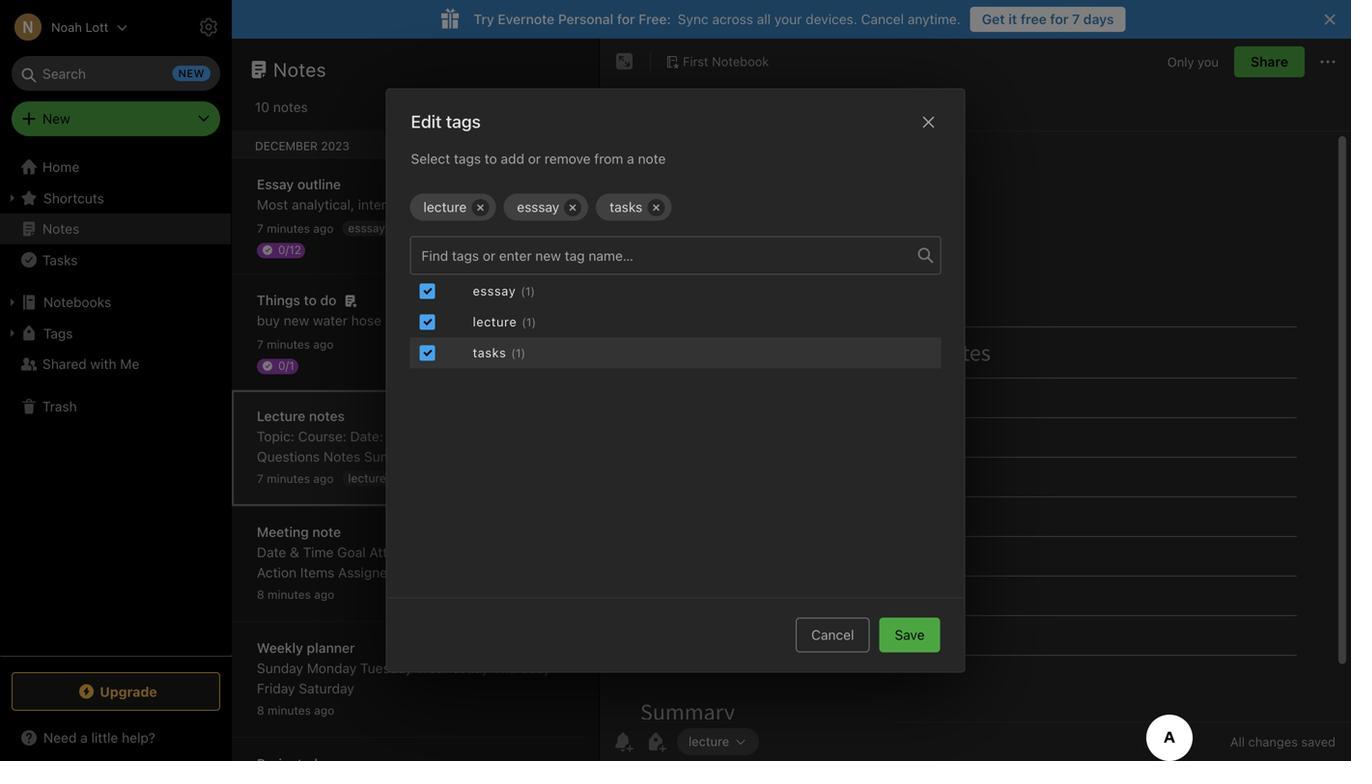 Task type: locate. For each thing, give the bounding box(es) containing it.
&
[[290, 544, 299, 560]]

or
[[528, 151, 541, 167], [437, 197, 450, 213]]

1 inside lecture ( 1 )
[[526, 315, 532, 329]]

7
[[1072, 11, 1080, 27], [257, 222, 264, 235], [257, 338, 264, 351], [257, 472, 264, 485]]

items
[[517, 585, 551, 601]]

tags right select
[[454, 151, 481, 167]]

1 for esssay
[[525, 285, 531, 298]]

lecture inside note window element
[[689, 734, 730, 749]]

you
[[1198, 54, 1219, 69], [976, 197, 998, 213]]

notes up items
[[511, 544, 548, 560]]

1 horizontal spatial tasks
[[610, 199, 643, 215]]

from
[[595, 151, 624, 167]]

2 8 from the top
[[257, 704, 264, 717]]

lecture notes
[[257, 408, 345, 424]]

notes up course:
[[309, 408, 345, 424]]

row group containing esssay
[[410, 276, 941, 369]]

0 horizontal spatial tasks
[[473, 345, 507, 360]]

outline
[[297, 176, 341, 192]]

esssay down interpretive,
[[348, 221, 385, 235]]

1 7 minutes ago from the top
[[257, 222, 334, 235]]

ago
[[313, 222, 334, 235], [313, 338, 334, 351], [313, 472, 334, 485], [314, 588, 335, 601], [314, 704, 335, 717]]

ago down saturday
[[314, 704, 335, 717]]

1 up lecture ( 1 )
[[525, 285, 531, 298]]

basic
[[720, 197, 753, 213]]

new
[[43, 111, 70, 127]]

0 vertical spatial note
[[638, 151, 666, 167]]

1 vertical spatial tasks
[[473, 345, 507, 360]]

0 horizontal spatial to
[[304, 292, 317, 308]]

cancel inside button
[[812, 627, 854, 643]]

1 horizontal spatial lecture button
[[677, 728, 759, 756]]

0 vertical spatial tasks
[[610, 199, 643, 215]]

1 horizontal spatial for
[[1051, 11, 1069, 27]]

to right tend
[[602, 197, 615, 213]]

Search text field
[[25, 56, 207, 91]]

( down esssay ( 1 )
[[522, 315, 526, 329]]

esssay up lecture ( 1 )
[[473, 284, 516, 298]]

tasks inside row
[[473, 345, 507, 360]]

with
[[90, 356, 116, 372]]

2 vertical spatial to
[[304, 292, 317, 308]]

1 vertical spatial 8
[[257, 704, 264, 717]]

0 vertical spatial me
[[120, 356, 139, 372]]

0 vertical spatial to
[[485, 151, 497, 167]]

me inside tree
[[120, 356, 139, 372]]

( inside lecture ( 1 )
[[522, 315, 526, 329]]

meeting note
[[257, 524, 341, 540]]

1 vertical spatial 1
[[526, 315, 532, 329]]

for left most
[[1176, 197, 1193, 213]]

lecture
[[257, 408, 306, 424]]

lecture row
[[410, 307, 941, 338]]

)
[[531, 285, 535, 298], [532, 315, 536, 329], [521, 346, 526, 360]]

do
[[320, 292, 337, 308]]

lecture button down select
[[410, 194, 496, 221]]

tasks inside button
[[610, 199, 643, 215]]

get it free for 7 days button
[[971, 7, 1126, 32]]

7 minutes ago down the questions
[[257, 472, 334, 485]]

1 horizontal spatial meeting
[[501, 565, 552, 581]]

tags for edit
[[446, 111, 481, 132]]

first notebook button
[[659, 48, 776, 75]]

for inside get it free for 7 days button
[[1051, 11, 1069, 27]]

1 vertical spatial you
[[976, 197, 998, 213]]

( for lecture
[[522, 315, 526, 329]]

0 vertical spatial 1
[[525, 285, 531, 298]]

0 vertical spatial tags
[[446, 111, 481, 132]]

all changes saved
[[1231, 735, 1336, 749]]

7 minutes ago up 0/1
[[257, 338, 334, 351]]

notes down status
[[409, 585, 444, 601]]

first
[[683, 54, 709, 69]]

cancel left save
[[812, 627, 854, 643]]

to left add
[[485, 151, 497, 167]]

7 minutes ago up 0/12 on the left
[[257, 222, 334, 235]]

) inside "tasks ( 1 )"
[[521, 346, 526, 360]]

) down lecture ( 1 )
[[521, 346, 526, 360]]

meeting down assignee
[[355, 585, 406, 601]]

( for tasks
[[511, 346, 516, 360]]

most
[[1197, 197, 1228, 213]]

Find tags or enter new tag name… text field
[[411, 243, 918, 268]]

effective
[[1065, 197, 1120, 213]]

2 vertical spatial )
[[521, 346, 526, 360]]

2 vertical spatial (
[[511, 346, 516, 360]]

goal
[[337, 544, 366, 560]]

you right "only" on the right of page
[[1198, 54, 1219, 69]]

0 horizontal spatial for
[[617, 11, 635, 27]]

tags right the edit
[[446, 111, 481, 132]]

( up lecture ( 1 )
[[521, 285, 525, 298]]

None search field
[[25, 56, 207, 91]]

) for lecture
[[532, 315, 536, 329]]

0 horizontal spatial note
[[312, 524, 341, 540]]

saved
[[1302, 735, 1336, 749]]

0 horizontal spatial lecture button
[[410, 194, 496, 221]]

date:
[[350, 428, 383, 444]]

1 vertical spatial lecture button
[[677, 728, 759, 756]]

notebook
[[712, 54, 769, 69]]

ago down 'buy new water hose'
[[313, 338, 334, 351]]

for right free
[[1051, 11, 1069, 27]]

add tag image
[[644, 730, 668, 754]]

new
[[284, 313, 309, 328]]

days
[[1084, 11, 1114, 27]]

0 horizontal spatial you
[[976, 197, 998, 213]]

1 vertical spatial note
[[312, 524, 341, 540]]

1 horizontal spatial or
[[528, 151, 541, 167]]

0 vertical spatial 8
[[257, 588, 264, 601]]

7 down most
[[257, 222, 264, 235]]

tree
[[0, 152, 232, 655]]

) inside lecture ( 1 )
[[532, 315, 536, 329]]

for for free:
[[617, 11, 635, 27]]

1 vertical spatial meeting
[[355, 585, 406, 601]]

all
[[1231, 735, 1245, 749]]

it
[[1009, 11, 1018, 27]]

get
[[982, 11, 1005, 27]]

1 horizontal spatial to
[[485, 151, 497, 167]]

meeting
[[501, 565, 552, 581], [355, 585, 406, 601]]

2 vertical spatial esssay
[[473, 284, 516, 298]]

help
[[945, 197, 972, 213]]

wednesday
[[416, 660, 489, 676]]

) inside esssay ( 1 )
[[531, 285, 535, 298]]

1 vertical spatial 7 minutes ago
[[257, 338, 334, 351]]

esssay ( 1 )
[[473, 284, 535, 298]]

minutes
[[267, 222, 310, 235], [267, 338, 310, 351], [267, 472, 310, 485], [268, 588, 311, 601], [268, 704, 311, 717]]

Select3041 checkbox
[[420, 345, 435, 361]]

follow
[[618, 197, 655, 213]]

lecture button right add tag icon
[[677, 728, 759, 756]]

all
[[757, 11, 771, 27]]

1 down esssay ( 1 )
[[526, 315, 532, 329]]

you inside note window element
[[1198, 54, 1219, 69]]

minutes down friday
[[268, 704, 311, 717]]

...
[[1232, 197, 1243, 213]]

1 8 from the top
[[257, 588, 264, 601]]

1 vertical spatial esssay
[[348, 221, 385, 235]]

tasks down lecture ( 1 )
[[473, 345, 507, 360]]

2 vertical spatial 7 minutes ago
[[257, 472, 334, 485]]

0 vertical spatial (
[[521, 285, 525, 298]]

0 vertical spatial you
[[1198, 54, 1219, 69]]

esssay
[[517, 199, 560, 215], [348, 221, 385, 235], [473, 284, 516, 298]]

row group
[[410, 276, 941, 369]]

Select3040 checkbox
[[420, 314, 435, 330]]

0 horizontal spatial me
[[120, 356, 139, 372]]

to
[[485, 151, 497, 167], [602, 197, 615, 213], [304, 292, 317, 308]]

settings image
[[197, 15, 220, 39]]

save
[[895, 627, 925, 643]]

cancel button
[[796, 618, 870, 653]]

3 7 minutes ago from the top
[[257, 472, 334, 485]]

8 down friday
[[257, 704, 264, 717]]

0 vertical spatial lecture button
[[410, 194, 496, 221]]

notes link
[[0, 214, 231, 244]]

meeting up items
[[501, 565, 552, 581]]

1 inside esssay ( 1 )
[[525, 285, 531, 298]]

try
[[474, 11, 494, 27]]

monday
[[307, 660, 357, 676]]

action
[[475, 585, 513, 601]]

you right the help
[[976, 197, 998, 213]]

0 horizontal spatial cancel
[[812, 627, 854, 643]]

note right a
[[638, 151, 666, 167]]

2 horizontal spatial to
[[602, 197, 615, 213]]

1 down lecture ( 1 )
[[516, 346, 521, 360]]

0 vertical spatial esssay
[[517, 199, 560, 215]]

1 vertical spatial cancel
[[812, 627, 854, 643]]

1 vertical spatial (
[[522, 315, 526, 329]]

me up clean
[[437, 544, 456, 560]]

for left the free:
[[617, 11, 635, 27]]

( down lecture ( 1 )
[[511, 346, 516, 360]]

0 horizontal spatial or
[[437, 197, 450, 213]]

me right with
[[120, 356, 139, 372]]

planner
[[307, 640, 355, 656]]

cancel right devices.
[[861, 11, 904, 27]]

2 horizontal spatial for
[[1176, 197, 1193, 213]]

) down esssay ( 1 )
[[532, 315, 536, 329]]

1 vertical spatial me
[[437, 544, 456, 560]]

lecture
[[424, 199, 467, 215], [473, 314, 517, 329], [348, 471, 386, 485], [689, 734, 730, 749]]

1
[[525, 285, 531, 298], [526, 315, 532, 329], [516, 346, 521, 360]]

tasks right tend
[[610, 199, 643, 215]]

1 horizontal spatial me
[[437, 544, 456, 560]]

tags
[[446, 111, 481, 132], [454, 151, 481, 167]]

lecture right add tag icon
[[689, 734, 730, 749]]

lecture up "tasks ( 1 )"
[[473, 314, 517, 329]]

notes up the tasks
[[43, 221, 79, 237]]

( inside "tasks ( 1 )"
[[511, 346, 516, 360]]

1 horizontal spatial you
[[1198, 54, 1219, 69]]

minutes up 0/1
[[267, 338, 310, 351]]

0 vertical spatial meeting
[[501, 565, 552, 581]]

8 down the action
[[257, 588, 264, 601]]

to left do
[[304, 292, 317, 308]]

1 inside "tasks ( 1 )"
[[516, 346, 521, 360]]

note up time
[[312, 524, 341, 540]]

share
[[1251, 54, 1289, 70]]

1 horizontal spatial cancel
[[861, 11, 904, 27]]

outlines
[[1123, 197, 1172, 213]]

) for esssay
[[531, 285, 535, 298]]

1 for tasks
[[516, 346, 521, 360]]

or right add
[[528, 151, 541, 167]]

for for 7
[[1051, 11, 1069, 27]]

for
[[617, 11, 635, 27], [1051, 11, 1069, 27], [1176, 197, 1193, 213]]

anytime.
[[908, 11, 961, 27]]

esssay left tend
[[517, 199, 560, 215]]

( inside esssay ( 1 )
[[521, 285, 525, 298]]

2 horizontal spatial esssay
[[517, 199, 560, 215]]

essays
[[524, 197, 567, 213]]

a
[[627, 151, 635, 167]]

notes inside date & time goal attendees me agenda notes action items assignee status clean up meeting notes send out meeting notes and action items
[[511, 544, 548, 560]]

or left persuasive
[[437, 197, 450, 213]]

) up lecture ( 1 )
[[531, 285, 535, 298]]

0 vertical spatial )
[[531, 285, 535, 298]]

1 vertical spatial tags
[[454, 151, 481, 167]]

notebooks link
[[0, 287, 231, 318]]

2 7 minutes ago from the top
[[257, 338, 334, 351]]

7 left days
[[1072, 11, 1080, 27]]

trash
[[43, 399, 77, 414]]

0 vertical spatial 7 minutes ago
[[257, 222, 334, 235]]

1 vertical spatial )
[[532, 315, 536, 329]]

notes down course:
[[324, 449, 361, 465]]

action
[[257, 565, 297, 581]]

tasks
[[610, 199, 643, 215], [473, 345, 507, 360]]

upgrade
[[100, 684, 157, 700]]

minutes up 0/12 on the left
[[267, 222, 310, 235]]

only you
[[1168, 54, 1219, 69]]

time
[[303, 544, 334, 560]]

2 vertical spatial 1
[[516, 346, 521, 360]]

1 horizontal spatial esssay
[[473, 284, 516, 298]]

professor/speaker:
[[387, 428, 505, 444]]

notes
[[273, 58, 327, 81], [43, 221, 79, 237], [324, 449, 361, 465], [511, 544, 548, 560]]

thursday
[[493, 660, 551, 676]]

notes right 10
[[273, 99, 308, 115]]



Task type: describe. For each thing, give the bounding box(es) containing it.
same
[[683, 197, 716, 213]]

notes inside tree
[[43, 221, 79, 237]]

course:
[[298, 428, 347, 444]]

me inside date & time goal attendees me agenda notes action items assignee status clean up meeting notes send out meeting notes and action items
[[437, 544, 456, 560]]

tags button
[[0, 318, 231, 349]]

edit tags
[[411, 111, 481, 132]]

1 vertical spatial to
[[602, 197, 615, 213]]

notes up 10 notes at the left top of the page
[[273, 58, 327, 81]]

notebooks
[[43, 294, 111, 310]]

interpretive,
[[358, 197, 433, 213]]

trash link
[[0, 391, 231, 422]]

7 down the questions
[[257, 472, 264, 485]]

7 minutes ago for things
[[257, 338, 334, 351]]

select tags to add or remove from a note
[[411, 151, 666, 167]]

ago inside weekly planner sunday monday tuesday wednesday thursday friday saturday 8 minutes ago
[[314, 704, 335, 717]]

1 for lecture
[[526, 315, 532, 329]]

0/1
[[278, 359, 294, 372]]

summary
[[364, 449, 423, 465]]

most
[[257, 197, 288, 213]]

only
[[1168, 54, 1195, 69]]

shared
[[43, 356, 87, 372]]

ago down analytical,
[[313, 222, 334, 235]]

lecture down summary
[[348, 471, 386, 485]]

saturday
[[299, 681, 354, 697]]

topic: course: date: professor/speaker: questions notes summary
[[257, 428, 505, 465]]

the
[[659, 197, 679, 213]]

note window element
[[600, 39, 1352, 761]]

and
[[448, 585, 471, 601]]

remove
[[545, 151, 591, 167]]

things to do
[[257, 292, 337, 308]]

send
[[295, 585, 327, 601]]

lecture ( 1 )
[[473, 314, 536, 329]]

esssay inside button
[[517, 199, 560, 215]]

sync
[[678, 11, 709, 27]]

hose
[[351, 313, 382, 328]]

add
[[501, 151, 525, 167]]

devices.
[[806, 11, 858, 27]]

8 minutes ago
[[257, 588, 335, 601]]

weekly
[[257, 640, 303, 656]]

tasks ( 1 )
[[473, 345, 526, 360]]

0 vertical spatial or
[[528, 151, 541, 167]]

free:
[[639, 11, 671, 27]]

formulate
[[1002, 197, 1062, 213]]

10 notes
[[255, 99, 308, 115]]

analytical,
[[292, 197, 355, 213]]

tree containing home
[[0, 152, 232, 655]]

new button
[[12, 101, 220, 136]]

questions
[[257, 449, 320, 465]]

ago down the questions
[[313, 472, 334, 485]]

changes
[[1249, 735, 1298, 749]]

1 vertical spatial or
[[437, 197, 450, 213]]

Select3039 checkbox
[[420, 284, 435, 299]]

0 vertical spatial cancel
[[861, 11, 904, 27]]

upgrade button
[[12, 672, 220, 711]]

0 horizontal spatial esssay
[[348, 221, 385, 235]]

minutes down the action
[[268, 588, 311, 601]]

1 horizontal spatial note
[[638, 151, 666, 167]]

8 inside weekly planner sunday monday tuesday wednesday thursday friday saturday 8 minutes ago
[[257, 704, 264, 717]]

buy new water hose
[[257, 313, 382, 328]]

home
[[43, 159, 79, 175]]

minutes down the questions
[[267, 472, 310, 485]]

across
[[712, 11, 754, 27]]

first notebook
[[683, 54, 769, 69]]

tasks button
[[0, 244, 231, 275]]

add a reminder image
[[612, 730, 635, 754]]

out
[[331, 585, 351, 601]]

tasks button
[[596, 194, 672, 221]]

tasks for tasks ( 1 )
[[473, 345, 507, 360]]

your
[[775, 11, 802, 27]]

) for tasks
[[521, 346, 526, 360]]

items
[[300, 565, 335, 581]]

select tags to add or remove from a note element
[[387, 186, 965, 598]]

share button
[[1235, 46, 1305, 77]]

( for esssay
[[521, 285, 525, 298]]

essay outline
[[257, 176, 341, 192]]

persuasive
[[454, 197, 521, 213]]

essay
[[257, 176, 294, 192]]

Note Editor text field
[[600, 131, 1352, 722]]

evernote
[[498, 11, 555, 27]]

tasks row
[[410, 338, 941, 369]]

7 inside button
[[1072, 11, 1080, 27]]

should
[[900, 197, 942, 213]]

expand notebooks image
[[5, 295, 20, 310]]

edit
[[411, 111, 442, 132]]

get it free for 7 days
[[982, 11, 1114, 27]]

esssay row
[[410, 276, 941, 307]]

7 down buy
[[257, 338, 264, 351]]

7 minutes ago for lecture
[[257, 472, 334, 485]]

date
[[257, 544, 286, 560]]

sunday
[[257, 660, 303, 676]]

tags
[[43, 325, 73, 341]]

most analytical, interpretive, or persuasive essays tend to follow the same basic pattern. this structure should help you formulate effective outlines for most ...
[[257, 197, 1243, 213]]

notes down the action
[[257, 585, 292, 601]]

water
[[313, 313, 348, 328]]

tags for select
[[454, 151, 481, 167]]

date & time goal attendees me agenda notes action items assignee status clean up meeting notes send out meeting notes and action items
[[257, 544, 552, 601]]

shortcuts button
[[0, 183, 231, 214]]

0 horizontal spatial meeting
[[355, 585, 406, 601]]

expand note image
[[613, 50, 637, 73]]

minutes inside weekly planner sunday monday tuesday wednesday thursday friday saturday 8 minutes ago
[[268, 704, 311, 717]]

friday
[[257, 681, 295, 697]]

status
[[399, 565, 439, 581]]

meeting
[[257, 524, 309, 540]]

tasks for tasks
[[610, 199, 643, 215]]

row group inside select tags to add or remove from a note element
[[410, 276, 941, 369]]

ago down items
[[314, 588, 335, 601]]

notes inside topic: course: date: professor/speaker: questions notes summary
[[324, 449, 361, 465]]

this
[[809, 197, 836, 213]]

lecture down select
[[424, 199, 467, 215]]

home link
[[0, 152, 232, 183]]

expand tags image
[[5, 326, 20, 341]]

clean
[[442, 565, 478, 581]]

0/12
[[278, 243, 301, 257]]

esssay inside row
[[473, 284, 516, 298]]

shared with me
[[43, 356, 139, 372]]

select
[[411, 151, 450, 167]]

close image
[[917, 110, 941, 134]]

lecture inside row
[[473, 314, 517, 329]]

weekly planner sunday monday tuesday wednesday thursday friday saturday 8 minutes ago
[[257, 640, 551, 717]]



Task type: vqa. For each thing, say whether or not it's contained in the screenshot.
Evernote
yes



